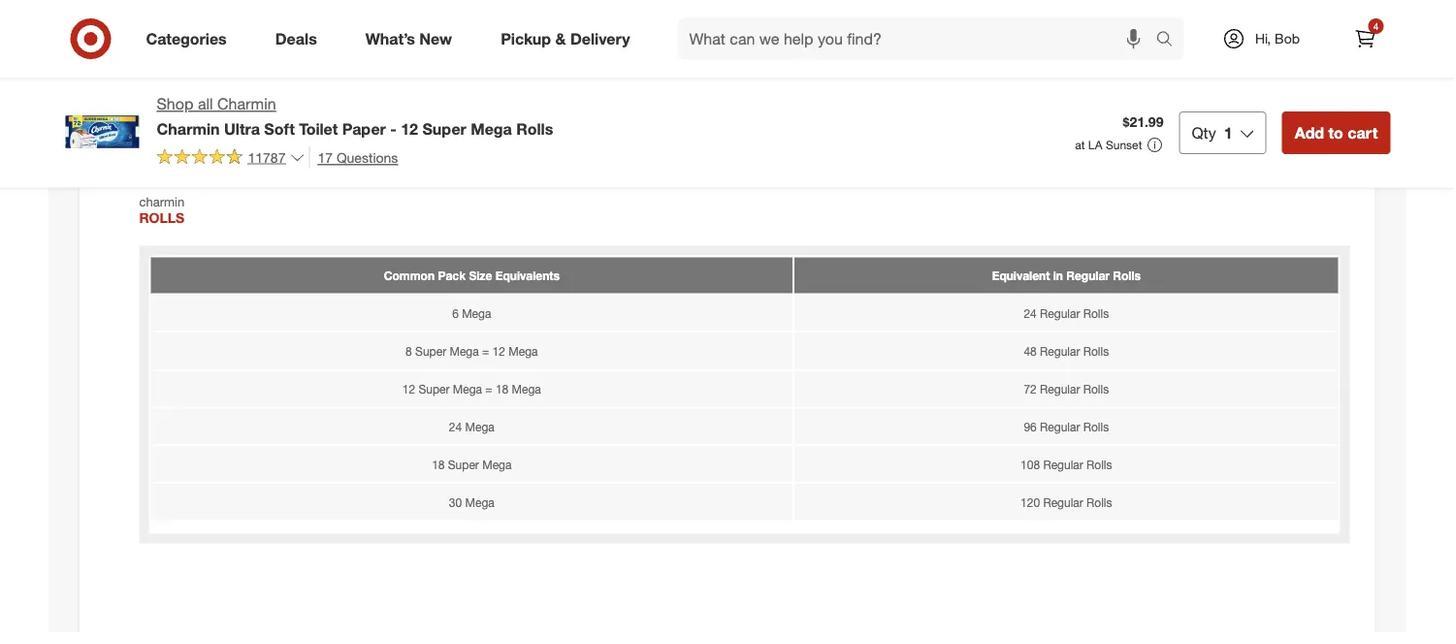 Task type: describe. For each thing, give the bounding box(es) containing it.
above
[[253, 76, 290, 93]]

aren't
[[294, 76, 327, 93]]

$21.99
[[1123, 114, 1164, 130]]

ultra
[[224, 119, 260, 138]]

report incorrect product info. button
[[627, 75, 807, 95]]

super
[[422, 119, 467, 138]]

charts
[[187, 142, 244, 165]]

size charts
[[145, 142, 244, 165]]

report
[[627, 76, 669, 93]]

at
[[1075, 138, 1085, 152]]

bob
[[1275, 30, 1300, 47]]

sunset
[[1106, 138, 1142, 152]]

accurate
[[331, 76, 384, 93]]

made
[[192, 13, 227, 30]]

qty 1
[[1192, 123, 1233, 142]]

11787
[[248, 149, 286, 166]]

if the item details above aren't accurate or complete, we want to know about it. report incorrect product info.
[[145, 76, 807, 93]]

at la sunset
[[1075, 138, 1142, 152]]

toilet
[[299, 119, 338, 138]]

complete,
[[404, 76, 464, 93]]

and
[[299, 13, 322, 30]]

soft
[[264, 119, 295, 138]]

usa
[[268, 13, 295, 30]]

11787 link
[[157, 146, 305, 170]]

rolls
[[516, 119, 553, 138]]

product
[[730, 76, 778, 93]]

&
[[555, 29, 566, 48]]

17 questions link
[[309, 146, 398, 169]]

to inside "button"
[[1329, 123, 1344, 142]]

delivery
[[570, 29, 630, 48]]

12
[[401, 119, 418, 138]]

17 questions
[[318, 149, 398, 166]]

all
[[198, 95, 213, 114]]

cart
[[1348, 123, 1378, 142]]

1 vertical spatial the
[[156, 76, 176, 93]]

size
[[145, 142, 182, 165]]

add to cart button
[[1282, 111, 1391, 154]]

it.
[[612, 76, 623, 93]]

info.
[[782, 76, 807, 93]]

qty
[[1192, 123, 1216, 142]]

hi,
[[1255, 30, 1271, 47]]

4
[[1374, 20, 1379, 32]]

0 vertical spatial charmin
[[217, 95, 276, 114]]

know
[[537, 76, 570, 93]]

1
[[1224, 123, 1233, 142]]

0 horizontal spatial to
[[522, 76, 534, 93]]



Task type: locate. For each thing, give the bounding box(es) containing it.
4 link
[[1344, 17, 1387, 60]]

deals
[[275, 29, 317, 48]]

0 horizontal spatial the
[[156, 76, 176, 93]]

the
[[245, 13, 264, 30], [156, 76, 176, 93]]

1 horizontal spatial to
[[1329, 123, 1344, 142]]

image of charmin ultra soft toilet paper - 12 super mega rolls image
[[64, 93, 141, 171]]

made in the usa and imported
[[192, 13, 382, 30]]

mega
[[471, 119, 512, 138]]

imported
[[326, 13, 382, 30]]

pickup
[[501, 29, 551, 48]]

-
[[390, 119, 397, 138]]

new
[[419, 29, 452, 48]]

add to cart
[[1295, 123, 1378, 142]]

categories link
[[130, 17, 251, 60]]

17
[[318, 149, 333, 166]]

the right if at top
[[156, 76, 176, 93]]

charmin up ultra
[[217, 95, 276, 114]]

the right in
[[245, 13, 264, 30]]

search button
[[1147, 17, 1194, 64]]

what's new
[[366, 29, 452, 48]]

size charts button
[[95, 123, 1360, 185]]

pickup & delivery link
[[484, 17, 654, 60]]

details
[[210, 76, 250, 93]]

about
[[573, 76, 609, 93]]

to right want
[[522, 76, 534, 93]]

0 vertical spatial to
[[522, 76, 534, 93]]

in
[[230, 13, 241, 30]]

to
[[522, 76, 534, 93], [1329, 123, 1344, 142]]

paper
[[342, 119, 386, 138]]

shop
[[157, 95, 193, 114]]

or
[[388, 76, 400, 93]]

incorrect
[[673, 76, 727, 93]]

item
[[179, 76, 206, 93]]

search
[[1147, 31, 1194, 50]]

charmin up size charts
[[157, 119, 220, 138]]

what's new link
[[349, 17, 477, 60]]

if
[[145, 76, 153, 93]]

0 vertical spatial the
[[245, 13, 264, 30]]

1 vertical spatial to
[[1329, 123, 1344, 142]]

questions
[[337, 149, 398, 166]]

add
[[1295, 123, 1324, 142]]

pickup & delivery
[[501, 29, 630, 48]]

1 vertical spatial charmin
[[157, 119, 220, 138]]

hi, bob
[[1255, 30, 1300, 47]]

1 horizontal spatial the
[[245, 13, 264, 30]]

want
[[489, 76, 518, 93]]

What can we help you find? suggestions appear below search field
[[678, 17, 1161, 60]]

la
[[1088, 138, 1103, 152]]

deals link
[[259, 17, 341, 60]]

charmin
[[217, 95, 276, 114], [157, 119, 220, 138]]

to right add
[[1329, 123, 1344, 142]]

what's
[[366, 29, 415, 48]]

we
[[468, 76, 485, 93]]

shop all charmin charmin ultra soft toilet paper - 12 super mega rolls
[[157, 95, 553, 138]]

categories
[[146, 29, 227, 48]]



Task type: vqa. For each thing, say whether or not it's contained in the screenshot.
"Decor"
no



